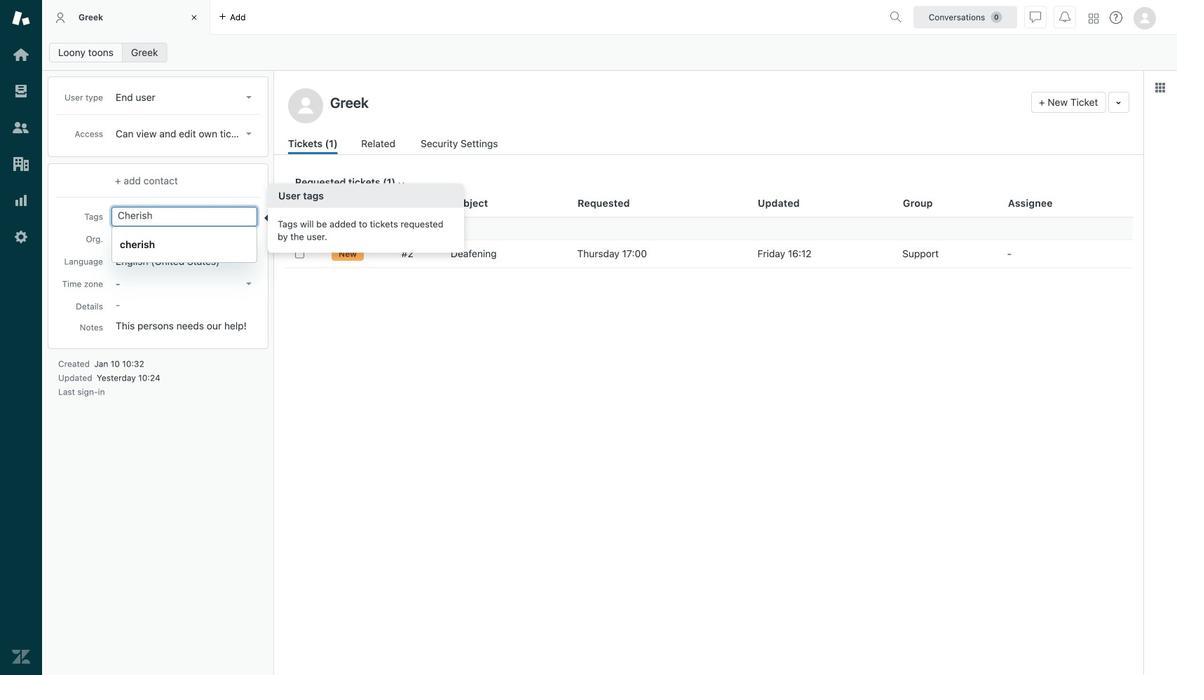 Task type: describe. For each thing, give the bounding box(es) containing it.
zendesk image
[[12, 648, 30, 667]]

2 arrow down image from the top
[[246, 283, 252, 286]]

organizations image
[[12, 155, 30, 173]]

2 arrow down image from the top
[[246, 133, 252, 135]]

button displays agent's chat status as invisible. image
[[1031, 12, 1042, 23]]

1 arrow down image from the top
[[246, 260, 252, 263]]

1 arrow down image from the top
[[246, 96, 252, 99]]

customers image
[[12, 119, 30, 137]]

notifications image
[[1060, 12, 1071, 23]]

get started image
[[12, 46, 30, 64]]

apps image
[[1156, 82, 1167, 93]]

Select All Tickets checkbox
[[295, 199, 304, 208]]

tabs tab list
[[42, 0, 885, 35]]

main element
[[0, 0, 42, 676]]



Task type: locate. For each thing, give the bounding box(es) containing it.
0 vertical spatial arrow down image
[[246, 260, 252, 263]]

arrow down image
[[246, 260, 252, 263], [246, 283, 252, 286]]

close image
[[187, 11, 201, 25]]

get help image
[[1111, 11, 1123, 24]]

secondary element
[[42, 39, 1178, 67]]

3 arrow down image from the top
[[246, 238, 252, 241]]

reporting image
[[12, 192, 30, 210]]

views image
[[12, 82, 30, 100]]

1 vertical spatial arrow down image
[[246, 133, 252, 135]]

zendesk products image
[[1090, 14, 1099, 24]]

arrow down image
[[246, 96, 252, 99], [246, 133, 252, 135], [246, 238, 252, 241]]

grid
[[274, 189, 1144, 676]]

None text field
[[326, 92, 1026, 113]]

admin image
[[12, 228, 30, 246]]

2 vertical spatial arrow down image
[[246, 238, 252, 241]]

1 vertical spatial arrow down image
[[246, 283, 252, 286]]

tab
[[42, 0, 210, 35]]

zendesk support image
[[12, 9, 30, 27]]

- field
[[112, 208, 257, 223]]

None checkbox
[[295, 249, 304, 259]]

0 vertical spatial arrow down image
[[246, 96, 252, 99]]



Task type: vqa. For each thing, say whether or not it's contained in the screenshot.
arrow down image
yes



